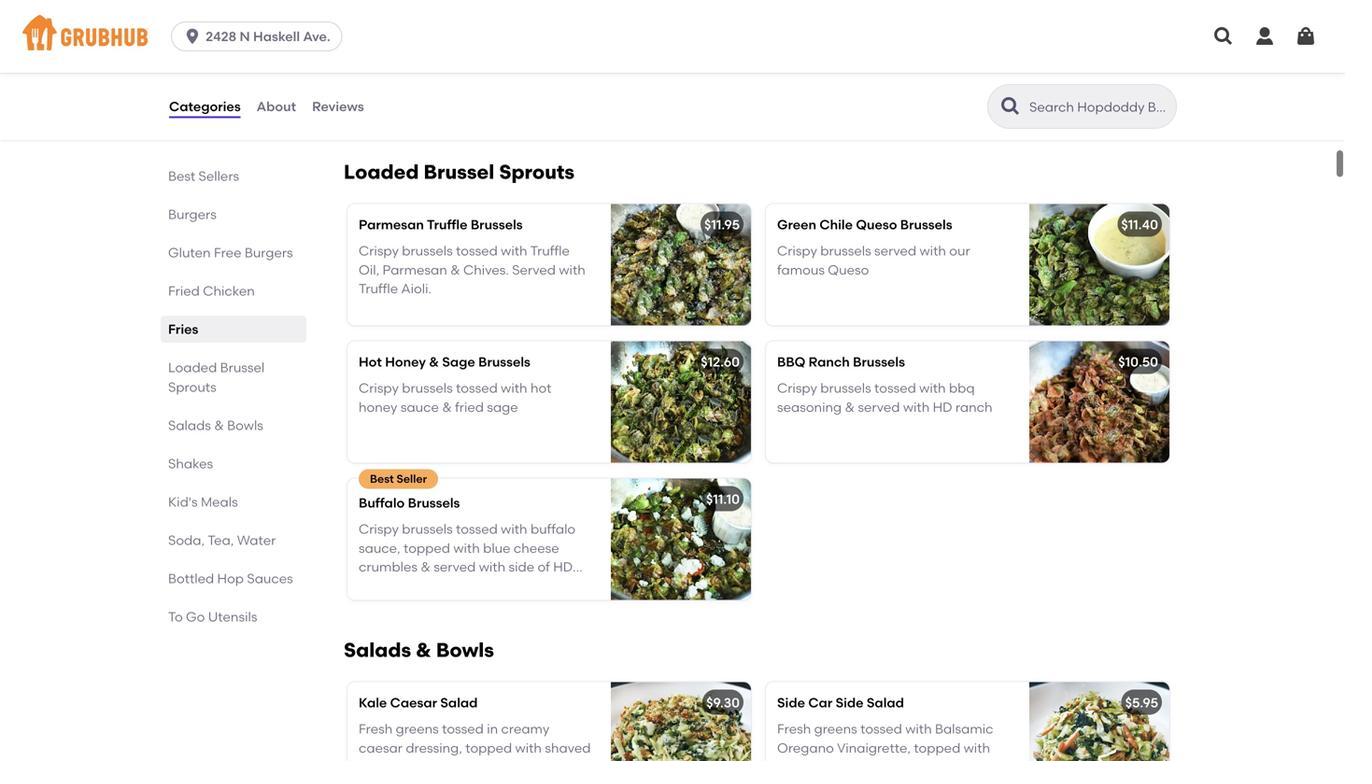 Task type: describe. For each thing, give the bounding box(es) containing it.
served inside sweet potato fries served with chipotle aioli      this item is gluten friendly.  if you have an allergy, please let the kitchen know.
[[895, 38, 937, 54]]

fried
[[168, 283, 200, 299]]

allergy, inside sweet potato fries served with chipotle aioli      this item is gluten friendly.  if you have an allergy, please let the kitchen know.
[[920, 76, 966, 92]]

friendly. inside sweet potato fries served with chipotle aioli      this item is gluten friendly.  if you have an allergy, please let the kitchen know.
[[777, 76, 826, 92]]

famous
[[777, 262, 825, 278]]

sweet potato fries served with chipotle aioli      this item is gluten friendly.  if you have an allergy, please let the kitchen know.
[[777, 38, 977, 111]]

hot honey & sage brussels image
[[611, 341, 751, 463]]

carrots
[[894, 759, 939, 761]]

parmesan inside crispy brussels tossed with truffle oil, parmesan & chives. served with truffle aioli.
[[383, 262, 447, 278]]

hd inside crispy brussels tossed with buffalo sauce, topped with blue cheese crumbles & served with side of hd ranch
[[553, 559, 573, 575]]

is inside hand-cut daily in our restaurants, served with ketchup.      this item is gluten friendly.  if you have an allergy, please let the kitchen know.
[[551, 57, 561, 73]]

Search Hopdoddy Burger Bar search field
[[1028, 98, 1170, 116]]

buffalo brussels
[[359, 495, 460, 511]]

utensils
[[208, 609, 257, 625]]

free
[[214, 245, 241, 261]]

bbq ranch brussels
[[777, 354, 905, 370]]

1 horizontal spatial truffle
[[427, 217, 467, 232]]

to go utensils
[[168, 609, 257, 625]]

crispy for sauce,
[[359, 521, 399, 537]]

tomatoes
[[816, 759, 878, 761]]

gluten free burgers
[[168, 245, 293, 261]]

bbq ranch brussels image
[[1029, 341, 1169, 463]]

brussels down the seller
[[408, 495, 460, 511]]

ranch
[[809, 354, 850, 370]]

haskell
[[253, 28, 300, 44]]

know. inside hand-cut daily in our restaurants, served with ketchup.      this item is gluten friendly.  if you have an allergy, please let the kitchen know.
[[497, 95, 533, 111]]

with up carrots
[[905, 721, 932, 737]]

ranch inside crispy brussels tossed with bbq seasoning & served with hd ranch
[[955, 399, 993, 415]]

sprouts inside loaded brussel sprouts
[[168, 379, 216, 395]]

bottled
[[168, 571, 214, 587]]

oregano
[[777, 740, 834, 756]]

tossed for parmesan
[[456, 243, 498, 259]]

best sellers
[[168, 168, 239, 184]]

brussels up sage
[[478, 354, 530, 370]]

2 horizontal spatial truffle
[[530, 243, 570, 259]]

1 horizontal spatial salads
[[344, 638, 411, 662]]

side car side salad image
[[1029, 682, 1169, 761]]

chile
[[820, 217, 853, 232]]

shakes
[[168, 456, 213, 472]]

brussels up chives.
[[471, 217, 523, 232]]

you inside sweet potato fries served with chipotle aioli      this item is gluten friendly.  if you have an allergy, please let the kitchen know.
[[841, 76, 863, 92]]

brussels up crispy brussels tossed with bbq seasoning & served with hd ranch on the right of the page
[[853, 354, 905, 370]]

hot honey & sage brussels
[[359, 354, 530, 370]]

$9.30
[[706, 695, 740, 711]]

crispy brussels tossed with bbq seasoning & served with hd ranch
[[777, 380, 993, 415]]

you inside hand-cut daily in our restaurants, served with ketchup.      this item is gluten friendly.  if you have an allergy, please let the kitchen know.
[[465, 76, 488, 92]]

magic
[[440, 759, 481, 761]]

item inside hand-cut daily in our restaurants, served with ketchup.      this item is gluten friendly.  if you have an allergy, please let the kitchen know.
[[520, 57, 548, 73]]

in for our
[[457, 38, 468, 54]]

1 horizontal spatial loaded
[[344, 160, 419, 184]]

diced
[[777, 759, 813, 761]]

if inside hand-cut daily in our restaurants, served with ketchup.      this item is gluten friendly.  if you have an allergy, please let the kitchen know.
[[454, 76, 462, 92]]

about
[[257, 98, 296, 114]]

soda,
[[168, 532, 205, 548]]

crispy for famous
[[777, 243, 817, 259]]

2428 n haskell ave. button
[[171, 21, 350, 51]]

greens for vinaigrette,
[[814, 721, 857, 737]]

tea,
[[208, 532, 234, 548]]

seasoning
[[777, 399, 842, 415]]

crumbles
[[359, 559, 418, 575]]

crouton
[[484, 759, 533, 761]]

categories button
[[168, 73, 242, 140]]

with down bbq ranch brussels
[[903, 399, 930, 415]]

parmesan
[[359, 759, 424, 761]]

cheese
[[514, 540, 559, 556]]

ketchup.
[[434, 57, 488, 73]]

topped for side
[[914, 740, 961, 756]]

sellers
[[199, 168, 239, 184]]

fresh for fresh greens tossed in creamy caesar dressing, topped with shaved parmesan & magic crouton dust
[[359, 721, 393, 737]]

honey
[[385, 354, 426, 370]]

have inside sweet potato fries served with chipotle aioli      this item is gluten friendly.  if you have an allergy, please let the kitchen know.
[[866, 76, 898, 92]]

chives.
[[463, 262, 509, 278]]

tossed for &
[[874, 380, 916, 396]]

the inside hand-cut daily in our restaurants, served with ketchup.      this item is gluten friendly.  if you have an allergy, please let the kitchen know.
[[423, 95, 444, 111]]

sage
[[442, 354, 475, 370]]

go
[[186, 609, 205, 625]]

gluten inside hand-cut daily in our restaurants, served with ketchup.      this item is gluten friendly.  if you have an allergy, please let the kitchen know.
[[359, 76, 399, 92]]

is inside sweet potato fries served with chipotle aioli      this item is gluten friendly.  if you have an allergy, please let the kitchen know.
[[925, 57, 934, 73]]

daily
[[423, 38, 454, 54]]

1 horizontal spatial burgers
[[245, 245, 293, 261]]

fries
[[865, 38, 892, 54]]

with inside sweet potato fries served with chipotle aioli      this item is gluten friendly.  if you have an allergy, please let the kitchen know.
[[940, 38, 967, 54]]

hd inside crispy brussels tossed with bbq seasoning & served with hd ranch
[[933, 399, 952, 415]]

let inside hand-cut daily in our restaurants, served with ketchup.      this item is gluten friendly.  if you have an allergy, please let the kitchen know.
[[404, 95, 420, 111]]

tossed for sauce
[[456, 380, 498, 396]]

chipotle
[[777, 57, 831, 73]]

with right served
[[559, 262, 585, 278]]

soda, tea, water
[[168, 532, 276, 548]]

reviews
[[312, 98, 364, 114]]

water
[[237, 532, 276, 548]]

$5.95
[[1125, 695, 1158, 711]]

brussels for parmesan
[[402, 243, 453, 259]]

served inside crispy brussels tossed with buffalo sauce, topped with blue cheese crumbles & served with side of hd ranch
[[434, 559, 476, 575]]

1 vertical spatial salads & bowls
[[344, 638, 494, 662]]

car
[[808, 695, 832, 711]]

honey
[[359, 399, 397, 415]]

hop
[[217, 571, 244, 587]]

kitchen inside hand-cut daily in our restaurants, served with ketchup.      this item is gluten friendly.  if you have an allergy, please let the kitchen know.
[[447, 95, 494, 111]]

this inside fresh greens tossed with balsamic oregano vinaigrette, topped with diced tomatoes & carrots      this it
[[942, 759, 967, 761]]

tossed for topped
[[456, 521, 498, 537]]

gluten
[[168, 245, 211, 261]]

1 vertical spatial bowls
[[436, 638, 494, 662]]

1 side from the left
[[777, 695, 805, 711]]

kid's
[[168, 494, 198, 510]]

1 vertical spatial loaded brussel sprouts
[[168, 360, 265, 395]]

an inside hand-cut daily in our restaurants, served with ketchup.      this item is gluten friendly.  if you have an allergy, please let the kitchen know.
[[526, 76, 542, 92]]

ave.
[[303, 28, 330, 44]]

brussels for sauce
[[402, 380, 453, 396]]

crispy brussels served with our famous queso
[[777, 243, 970, 278]]

fried chicken
[[168, 283, 255, 299]]

1 salad from the left
[[440, 695, 478, 711]]

best for best sellers
[[168, 168, 195, 184]]

dressing,
[[406, 740, 462, 756]]

main navigation navigation
[[0, 0, 1345, 73]]

reviews button
[[311, 73, 365, 140]]

have inside hand-cut daily in our restaurants, served with ketchup.      this item is gluten friendly.  if you have an allergy, please let the kitchen know.
[[491, 76, 522, 92]]

with inside "crispy brussels tossed with hot honey sauce & fried sage"
[[501, 380, 527, 396]]

sauce
[[401, 399, 439, 415]]

fresh greens tossed with balsamic oregano vinaigrette, topped with diced tomatoes & carrots      this it
[[777, 721, 1000, 761]]

sauce,
[[359, 540, 400, 556]]

if inside sweet potato fries served with chipotle aioli      this item is gluten friendly.  if you have an allergy, please let the kitchen know.
[[829, 76, 837, 92]]

served inside 'crispy brussels served with our famous queso'
[[874, 243, 916, 259]]

fried
[[455, 399, 484, 415]]

hot
[[359, 354, 382, 370]]

dust
[[537, 759, 564, 761]]

buffalo
[[531, 521, 576, 537]]

kale caesar salad
[[359, 695, 478, 711]]

ranch inside crispy brussels tossed with buffalo sauce, topped with blue cheese crumbles & served with side of hd ranch
[[359, 578, 396, 594]]

$11.95
[[704, 217, 740, 232]]

with up blue
[[501, 521, 527, 537]]

0 horizontal spatial bowls
[[227, 418, 263, 433]]

about button
[[256, 73, 297, 140]]

sweet
[[777, 38, 816, 54]]

crispy brussels tossed with buffalo sauce, topped with blue cheese crumbles & served with side of hd ranch
[[359, 521, 576, 594]]

0 vertical spatial queso
[[856, 217, 897, 232]]

with left bbq at the right
[[919, 380, 946, 396]]

hand-cut daily in our restaurants, served with ketchup.      this item is gluten friendly.  if you have an allergy, please let the kitchen know.
[[359, 38, 591, 111]]

hand-
[[359, 38, 399, 54]]

brussels for queso
[[820, 243, 871, 259]]

blue
[[483, 540, 511, 556]]

item inside sweet potato fries served with chipotle aioli      this item is gluten friendly.  if you have an allergy, please let the kitchen know.
[[893, 57, 921, 73]]

bbq
[[949, 380, 975, 396]]

tossed for vinaigrette,
[[860, 721, 902, 737]]

hand-cut daily in our restaurants, served with ketchup.      this item is gluten friendly.  if you have an allergy, please let the kitchen know. button
[[347, 0, 751, 121]]

$10.50
[[1118, 354, 1158, 370]]

greens for dressing,
[[396, 721, 439, 737]]

0 horizontal spatial salads
[[168, 418, 211, 433]]

topped for kale
[[465, 740, 512, 756]]

to
[[168, 609, 183, 625]]

meals
[[201, 494, 238, 510]]

2428
[[206, 28, 236, 44]]



Task type: vqa. For each thing, say whether or not it's contained in the screenshot.
topmost The In
yes



Task type: locate. For each thing, give the bounding box(es) containing it.
1 horizontal spatial let
[[822, 95, 838, 111]]

$12.60
[[701, 354, 740, 370]]

loaded down reviews button
[[344, 160, 419, 184]]

the
[[423, 95, 444, 111], [842, 95, 862, 111]]

& left chives.
[[450, 262, 460, 278]]

bottled hop sauces
[[168, 571, 293, 587]]

1 horizontal spatial greens
[[814, 721, 857, 737]]

tossed
[[456, 243, 498, 259], [456, 380, 498, 396], [874, 380, 916, 396], [456, 521, 498, 537], [442, 721, 484, 737], [860, 721, 902, 737]]

queso up 'crispy brussels served with our famous queso' in the right top of the page
[[856, 217, 897, 232]]

queso inside 'crispy brussels served with our famous queso'
[[828, 262, 869, 278]]

parmesan up aioli.
[[383, 262, 447, 278]]

1 horizontal spatial salads & bowls
[[344, 638, 494, 662]]

1 horizontal spatial side
[[836, 695, 864, 711]]

this inside hand-cut daily in our restaurants, served with ketchup.      this item is gluten friendly.  if you have an allergy, please let the kitchen know.
[[491, 57, 517, 73]]

if down ketchup.
[[454, 76, 462, 92]]

0 horizontal spatial topped
[[404, 540, 450, 556]]

best
[[168, 168, 195, 184], [370, 472, 394, 486]]

& inside fresh greens tossed in creamy caesar dressing, topped with shaved parmesan & magic crouton dust
[[427, 759, 437, 761]]

0 horizontal spatial best
[[168, 168, 195, 184]]

0 horizontal spatial you
[[465, 76, 488, 92]]

hot
[[531, 380, 552, 396]]

hd
[[933, 399, 952, 415], [553, 559, 573, 575]]

best seller
[[370, 472, 427, 486]]

salad up fresh greens tossed in creamy caesar dressing, topped with shaved parmesan & magic crouton dust
[[440, 695, 478, 711]]

brussels
[[402, 243, 453, 259], [820, 243, 871, 259], [402, 380, 453, 396], [820, 380, 871, 396], [402, 521, 453, 537]]

oil,
[[359, 262, 379, 278]]

with down green chile queso brussels
[[920, 243, 946, 259]]

is
[[551, 57, 561, 73], [925, 57, 934, 73]]

1 vertical spatial brussel
[[220, 360, 265, 376]]

1 vertical spatial burgers
[[245, 245, 293, 261]]

allergy, inside hand-cut daily in our restaurants, served with ketchup.      this item is gluten friendly.  if you have an allergy, please let the kitchen know.
[[545, 76, 591, 92]]

best up "buffalo"
[[370, 472, 394, 486]]

creamy
[[501, 721, 550, 737]]

aioli.
[[401, 281, 432, 297]]

brussels down parmesan truffle brussels
[[402, 243, 453, 259]]

our
[[471, 38, 492, 54], [949, 243, 970, 259]]

greens up dressing,
[[396, 721, 439, 737]]

0 vertical spatial ranch
[[955, 399, 993, 415]]

brussels inside crispy brussels tossed with buffalo sauce, topped with blue cheese crumbles & served with side of hd ranch
[[402, 521, 453, 537]]

salads & bowls up kale caesar salad
[[344, 638, 494, 662]]

crispy up famous
[[777, 243, 817, 259]]

cut
[[399, 38, 420, 54]]

bowls
[[227, 418, 263, 433], [436, 638, 494, 662]]

& left the sage
[[429, 354, 439, 370]]

0 horizontal spatial truffle
[[359, 281, 398, 297]]

1 horizontal spatial know.
[[915, 95, 952, 111]]

have down fries
[[866, 76, 898, 92]]

1 horizontal spatial gluten
[[937, 57, 977, 73]]

kitchen down fries
[[865, 95, 912, 111]]

loaded brussel sprouts
[[344, 160, 575, 184], [168, 360, 265, 395]]

& inside "crispy brussels tossed with hot honey sauce & fried sage"
[[442, 399, 452, 415]]

crispy inside crispy brussels tossed with bbq seasoning & served with hd ranch
[[777, 380, 817, 396]]

& down dressing,
[[427, 759, 437, 761]]

sprouts
[[499, 160, 575, 184], [168, 379, 216, 395]]

1 the from the left
[[423, 95, 444, 111]]

the down aioli
[[842, 95, 862, 111]]

hd down bbq at the right
[[933, 399, 952, 415]]

1 svg image from the left
[[1212, 25, 1235, 48]]

tossed up chives.
[[456, 243, 498, 259]]

friendly. inside hand-cut daily in our restaurants, served with ketchup.      this item is gluten friendly.  if you have an allergy, please let the kitchen know.
[[402, 76, 451, 92]]

loaded
[[344, 160, 419, 184], [168, 360, 217, 376]]

parmesan truffle brussels image
[[611, 204, 751, 325]]

with inside hand-cut daily in our restaurants, served with ketchup.      this item is gluten friendly.  if you have an allergy, please let the kitchen know.
[[404, 57, 430, 73]]

2 you from the left
[[841, 76, 863, 92]]

1 horizontal spatial please
[[777, 95, 819, 111]]

served inside hand-cut daily in our restaurants, served with ketchup.      this item is gluten friendly.  if you have an allergy, please let the kitchen know.
[[359, 57, 401, 73]]

served inside crispy brussels tossed with bbq seasoning & served with hd ranch
[[858, 399, 900, 415]]

with down cut
[[404, 57, 430, 73]]

greens inside fresh greens tossed in creamy caesar dressing, topped with shaved parmesan & magic crouton dust
[[396, 721, 439, 737]]

this
[[491, 57, 517, 73], [865, 57, 890, 73], [942, 759, 967, 761]]

crispy brussels tossed with hot honey sauce & fried sage
[[359, 380, 552, 415]]

search icon image
[[999, 95, 1022, 118]]

kid's meals
[[168, 494, 238, 510]]

0 vertical spatial salads & bowls
[[168, 418, 263, 433]]

crispy up honey
[[359, 380, 399, 396]]

truffle
[[427, 217, 467, 232], [530, 243, 570, 259], [359, 281, 398, 297]]

& inside crispy brussels tossed with truffle oil, parmesan & chives. served with truffle aioli.
[[450, 262, 460, 278]]

tossed inside fresh greens tossed with balsamic oregano vinaigrette, topped with diced tomatoes & carrots      this it
[[860, 721, 902, 737]]

2 item from the left
[[893, 57, 921, 73]]

bowls up kale caesar salad
[[436, 638, 494, 662]]

brussels up sauce on the left
[[402, 380, 453, 396]]

1 horizontal spatial salad
[[867, 695, 904, 711]]

1 vertical spatial salads
[[344, 638, 411, 662]]

in inside hand-cut daily in our restaurants, served with ketchup.      this item is gluten friendly.  if you have an allergy, please let the kitchen know.
[[457, 38, 468, 54]]

1 horizontal spatial in
[[487, 721, 498, 737]]

ranch down bbq at the right
[[955, 399, 993, 415]]

our for in
[[471, 38, 492, 54]]

1 horizontal spatial topped
[[465, 740, 512, 756]]

bbq
[[777, 354, 805, 370]]

served
[[512, 262, 556, 278]]

buffalo brussels image
[[611, 479, 751, 600]]

this inside sweet potato fries served with chipotle aioli      this item is gluten friendly.  if you have an allergy, please let the kitchen know.
[[865, 57, 890, 73]]

served down green chile queso brussels
[[874, 243, 916, 259]]

crispy for seasoning
[[777, 380, 817, 396]]

1 horizontal spatial this
[[865, 57, 890, 73]]

0 horizontal spatial fresh
[[359, 721, 393, 737]]

1 vertical spatial in
[[487, 721, 498, 737]]

loaded down fries
[[168, 360, 217, 376]]

0 horizontal spatial greens
[[396, 721, 439, 737]]

greens
[[396, 721, 439, 737], [814, 721, 857, 737]]

brussels down bbq ranch brussels
[[820, 380, 871, 396]]

1 vertical spatial truffle
[[530, 243, 570, 259]]

1 vertical spatial hd
[[553, 559, 573, 575]]

1 vertical spatial our
[[949, 243, 970, 259]]

0 horizontal spatial know.
[[497, 95, 533, 111]]

1 horizontal spatial the
[[842, 95, 862, 111]]

kale caesar salad image
[[611, 682, 751, 761]]

sage
[[487, 399, 518, 415]]

brussels down buffalo brussels at the bottom of the page
[[402, 521, 453, 537]]

0 horizontal spatial side
[[777, 695, 805, 711]]

allergy,
[[545, 76, 591, 92], [920, 76, 966, 92]]

crispy
[[359, 243, 399, 259], [777, 243, 817, 259], [359, 380, 399, 396], [777, 380, 817, 396], [359, 521, 399, 537]]

2 have from the left
[[866, 76, 898, 92]]

2 kitchen from the left
[[865, 95, 912, 111]]

side
[[777, 695, 805, 711], [836, 695, 864, 711]]

in for creamy
[[487, 721, 498, 737]]

0 horizontal spatial burgers
[[168, 206, 217, 222]]

0 horizontal spatial gluten
[[359, 76, 399, 92]]

crispy brussels tossed with truffle oil, parmesan & chives. served with truffle aioli.
[[359, 243, 585, 297]]

please
[[359, 95, 401, 111], [777, 95, 819, 111]]

2 allergy, from the left
[[920, 76, 966, 92]]

shaved
[[545, 740, 591, 756]]

with down blue
[[479, 559, 505, 575]]

2 svg image from the left
[[1254, 25, 1276, 48]]

fresh inside fresh greens tossed in creamy caesar dressing, topped with shaved parmesan & magic crouton dust
[[359, 721, 393, 737]]

an
[[526, 76, 542, 92], [901, 76, 917, 92]]

1 if from the left
[[454, 76, 462, 92]]

0 vertical spatial loaded brussel sprouts
[[344, 160, 575, 184]]

caesar
[[390, 695, 437, 711]]

restaurants,
[[495, 38, 571, 54]]

0 horizontal spatial let
[[404, 95, 420, 111]]

1 please from the left
[[359, 95, 401, 111]]

2 the from the left
[[842, 95, 862, 111]]

topped inside fresh greens tossed with balsamic oregano vinaigrette, topped with diced tomatoes & carrots      this it
[[914, 740, 961, 756]]

0 horizontal spatial our
[[471, 38, 492, 54]]

1 an from the left
[[526, 76, 542, 92]]

buffalo
[[359, 495, 405, 511]]

0 horizontal spatial brussel
[[220, 360, 265, 376]]

with down balsamic
[[964, 740, 990, 756]]

kitchen down ketchup.
[[447, 95, 494, 111]]

tossed inside crispy brussels tossed with buffalo sauce, topped with blue cheese crumbles & served with side of hd ranch
[[456, 521, 498, 537]]

0 vertical spatial our
[[471, 38, 492, 54]]

with inside 'crispy brussels served with our famous queso'
[[920, 243, 946, 259]]

1 kitchen from the left
[[447, 95, 494, 111]]

green chile queso brussels image
[[1029, 204, 1169, 325]]

0 horizontal spatial hd
[[553, 559, 573, 575]]

tossed down bbq ranch brussels
[[874, 380, 916, 396]]

crispy inside crispy brussels tossed with buffalo sauce, topped with blue cheese crumbles & served with side of hd ranch
[[359, 521, 399, 537]]

in up ketchup.
[[457, 38, 468, 54]]

brussel down 'chicken'
[[220, 360, 265, 376]]

tossed inside "crispy brussels tossed with hot honey sauce & fried sage"
[[456, 380, 498, 396]]

you down ketchup.
[[465, 76, 488, 92]]

brussels inside 'crispy brussels served with our famous queso'
[[820, 243, 871, 259]]

sauces
[[247, 571, 293, 587]]

1 know. from the left
[[497, 95, 533, 111]]

2 fresh from the left
[[777, 721, 811, 737]]

0 horizontal spatial svg image
[[1212, 25, 1235, 48]]

crispy inside "crispy brussels tossed with hot honey sauce & fried sage"
[[359, 380, 399, 396]]

0 horizontal spatial ranch
[[359, 578, 396, 594]]

crispy up sauce,
[[359, 521, 399, 537]]

0 horizontal spatial kitchen
[[447, 95, 494, 111]]

0 horizontal spatial please
[[359, 95, 401, 111]]

2 please from the left
[[777, 95, 819, 111]]

is down restaurants,
[[551, 57, 561, 73]]

2 an from the left
[[901, 76, 917, 92]]

best for best seller
[[370, 472, 394, 486]]

1 horizontal spatial fresh
[[777, 721, 811, 737]]

1 horizontal spatial our
[[949, 243, 970, 259]]

1 horizontal spatial allergy,
[[920, 76, 966, 92]]

tossed up fried
[[456, 380, 498, 396]]

2428 n haskell ave.
[[206, 28, 330, 44]]

2 know. from the left
[[915, 95, 952, 111]]

1 horizontal spatial ranch
[[955, 399, 993, 415]]

tossed inside crispy brussels tossed with bbq seasoning & served with hd ranch
[[874, 380, 916, 396]]

crispy for honey
[[359, 380, 399, 396]]

categories
[[169, 98, 241, 114]]

the inside sweet potato fries served with chipotle aioli      this item is gluten friendly.  if you have an allergy, please let the kitchen know.
[[842, 95, 862, 111]]

sweet potato fries image
[[1029, 0, 1169, 121]]

1 horizontal spatial you
[[841, 76, 863, 92]]

have
[[491, 76, 522, 92], [866, 76, 898, 92]]

1 horizontal spatial bowls
[[436, 638, 494, 662]]

served right crumbles at the bottom of the page
[[434, 559, 476, 575]]

1 horizontal spatial have
[[866, 76, 898, 92]]

brussel inside loaded brussel sprouts
[[220, 360, 265, 376]]

you
[[465, 76, 488, 92], [841, 76, 863, 92]]

side right car
[[836, 695, 864, 711]]

parmesan truffle brussels
[[359, 217, 523, 232]]

our inside hand-cut daily in our restaurants, served with ketchup.      this item is gluten friendly.  if you have an allergy, please let the kitchen know.
[[471, 38, 492, 54]]

& up kale caesar salad
[[416, 638, 431, 662]]

1 horizontal spatial hd
[[933, 399, 952, 415]]

svg image
[[183, 27, 202, 46]]

ranch
[[955, 399, 993, 415], [359, 578, 396, 594]]

& inside crispy brussels tossed with bbq seasoning & served with hd ranch
[[845, 399, 855, 415]]

balsamic
[[935, 721, 993, 737]]

in inside fresh greens tossed in creamy caesar dressing, topped with shaved parmesan & magic crouton dust
[[487, 721, 498, 737]]

hd right the "of"
[[553, 559, 573, 575]]

truffle up served
[[530, 243, 570, 259]]

crispy for oil,
[[359, 243, 399, 259]]

topped up carrots
[[914, 740, 961, 756]]

& right crumbles at the bottom of the page
[[421, 559, 431, 575]]

1 vertical spatial sprouts
[[168, 379, 216, 395]]

2 vertical spatial truffle
[[359, 281, 398, 297]]

sweet potato fries served with chipotle aioli      this item is gluten friendly.  if you have an allergy, please let the kitchen know. button
[[766, 0, 1169, 121]]

0 vertical spatial sprouts
[[499, 160, 575, 184]]

topped inside fresh greens tossed in creamy caesar dressing, topped with shaved parmesan & magic crouton dust
[[465, 740, 512, 756]]

1 horizontal spatial if
[[829, 76, 837, 92]]

1 is from the left
[[551, 57, 561, 73]]

let inside sweet potato fries served with chipotle aioli      this item is gluten friendly.  if you have an allergy, please let the kitchen know.
[[822, 95, 838, 111]]

brussels down chile
[[820, 243, 871, 259]]

ranch down crumbles at the bottom of the page
[[359, 578, 396, 594]]

0 horizontal spatial loaded brussel sprouts
[[168, 360, 265, 395]]

&
[[450, 262, 460, 278], [429, 354, 439, 370], [442, 399, 452, 415], [845, 399, 855, 415], [214, 418, 224, 433], [421, 559, 431, 575], [416, 638, 431, 662], [427, 759, 437, 761], [881, 759, 891, 761]]

fresh inside fresh greens tossed with balsamic oregano vinaigrette, topped with diced tomatoes & carrots      this it
[[777, 721, 811, 737]]

bowls up meals
[[227, 418, 263, 433]]

greens inside fresh greens tossed with balsamic oregano vinaigrette, topped with diced tomatoes & carrots      this it
[[814, 721, 857, 737]]

1 horizontal spatial svg image
[[1254, 25, 1276, 48]]

this down balsamic
[[942, 759, 967, 761]]

know. left search icon
[[915, 95, 952, 111]]

1 horizontal spatial kitchen
[[865, 95, 912, 111]]

side car side salad
[[777, 695, 904, 711]]

0 horizontal spatial in
[[457, 38, 468, 54]]

queso down chile
[[828, 262, 869, 278]]

an inside sweet potato fries served with chipotle aioli      this item is gluten friendly.  if you have an allergy, please let the kitchen know.
[[901, 76, 917, 92]]

0 horizontal spatial have
[[491, 76, 522, 92]]

0 vertical spatial loaded
[[344, 160, 419, 184]]

have down restaurants,
[[491, 76, 522, 92]]

2 horizontal spatial this
[[942, 759, 967, 761]]

0 horizontal spatial an
[[526, 76, 542, 92]]

1 horizontal spatial sprouts
[[499, 160, 575, 184]]

3 svg image from the left
[[1295, 25, 1317, 48]]

fresh up caesar
[[359, 721, 393, 737]]

fresh up oregano
[[777, 721, 811, 737]]

brussels up 'crispy brussels served with our famous queso' in the right top of the page
[[900, 217, 952, 232]]

1 vertical spatial ranch
[[359, 578, 396, 594]]

fresh
[[359, 721, 393, 737], [777, 721, 811, 737]]

topped
[[404, 540, 450, 556], [465, 740, 512, 756], [914, 740, 961, 756]]

know. down restaurants,
[[497, 95, 533, 111]]

2 let from the left
[[822, 95, 838, 111]]

with left blue
[[453, 540, 480, 556]]

salad
[[440, 695, 478, 711], [867, 695, 904, 711]]

served down bbq ranch brussels
[[858, 399, 900, 415]]

kale
[[359, 695, 387, 711]]

gluten inside sweet potato fries served with chipotle aioli      this item is gluten friendly.  if you have an allergy, please let the kitchen know.
[[937, 57, 977, 73]]

loaded brussel sprouts up parmesan truffle brussels
[[344, 160, 575, 184]]

1 vertical spatial parmesan
[[383, 262, 447, 278]]

1 greens from the left
[[396, 721, 439, 737]]

0 vertical spatial bowls
[[227, 418, 263, 433]]

1 horizontal spatial is
[[925, 57, 934, 73]]

2 is from the left
[[925, 57, 934, 73]]

1 horizontal spatial best
[[370, 472, 394, 486]]

1 vertical spatial queso
[[828, 262, 869, 278]]

1 you from the left
[[465, 76, 488, 92]]

& inside fresh greens tossed with balsamic oregano vinaigrette, topped with diced tomatoes & carrots      this it
[[881, 759, 891, 761]]

potato
[[819, 38, 862, 54]]

let down cut
[[404, 95, 420, 111]]

kitchen inside sweet potato fries served with chipotle aioli      this item is gluten friendly.  if you have an allergy, please let the kitchen know.
[[865, 95, 912, 111]]

0 vertical spatial hd
[[933, 399, 952, 415]]

0 horizontal spatial is
[[551, 57, 561, 73]]

0 horizontal spatial item
[[520, 57, 548, 73]]

with up served
[[501, 243, 527, 259]]

0 vertical spatial truffle
[[427, 217, 467, 232]]

0 horizontal spatial if
[[454, 76, 462, 92]]

served
[[895, 38, 937, 54], [359, 57, 401, 73], [874, 243, 916, 259], [858, 399, 900, 415], [434, 559, 476, 575]]

side left car
[[777, 695, 805, 711]]

1 horizontal spatial item
[[893, 57, 921, 73]]

& right the "seasoning"
[[845, 399, 855, 415]]

1 horizontal spatial friendly.
[[777, 76, 826, 92]]

tossed for dressing,
[[442, 721, 484, 737]]

1 horizontal spatial brussel
[[424, 160, 494, 184]]

fresh for fresh greens tossed with balsamic oregano vinaigrette, topped with diced tomatoes & carrots      this it
[[777, 721, 811, 737]]

topped inside crispy brussels tossed with buffalo sauce, topped with blue cheese crumbles & served with side of hd ranch
[[404, 540, 450, 556]]

brussels inside crispy brussels tossed with bbq seasoning & served with hd ranch
[[820, 380, 871, 396]]

gluten
[[937, 57, 977, 73], [359, 76, 399, 92]]

0 vertical spatial in
[[457, 38, 468, 54]]

greens down side car side salad
[[814, 721, 857, 737]]

salads up the shakes
[[168, 418, 211, 433]]

best left sellers
[[168, 168, 195, 184]]

our for with
[[949, 243, 970, 259]]

is right aioli
[[925, 57, 934, 73]]

let down aioli
[[822, 95, 838, 111]]

crispy up oil,
[[359, 243, 399, 259]]

0 horizontal spatial this
[[491, 57, 517, 73]]

hand cut chipperbec fries image
[[611, 0, 751, 121]]

1 allergy, from the left
[[545, 76, 591, 92]]

know.
[[497, 95, 533, 111], [915, 95, 952, 111]]

crispy inside 'crispy brussels served with our famous queso'
[[777, 243, 817, 259]]

brussel up parmesan truffle brussels
[[424, 160, 494, 184]]

0 horizontal spatial salads & bowls
[[168, 418, 263, 433]]

parmesan up oil,
[[359, 217, 424, 232]]

1 have from the left
[[491, 76, 522, 92]]

0 horizontal spatial sprouts
[[168, 379, 216, 395]]

burgers right free
[[245, 245, 293, 261]]

0 vertical spatial brussel
[[424, 160, 494, 184]]

our inside 'crispy brussels served with our famous queso'
[[949, 243, 970, 259]]

in
[[457, 38, 468, 54], [487, 721, 498, 737]]

brussels inside crispy brussels tossed with truffle oil, parmesan & chives. served with truffle aioli.
[[402, 243, 453, 259]]

0 horizontal spatial allergy,
[[545, 76, 591, 92]]

0 horizontal spatial the
[[423, 95, 444, 111]]

salads & bowls up the shakes
[[168, 418, 263, 433]]

1 friendly. from the left
[[402, 76, 451, 92]]

if down aioli
[[829, 76, 837, 92]]

2 horizontal spatial topped
[[914, 740, 961, 756]]

salads
[[168, 418, 211, 433], [344, 638, 411, 662]]

0 vertical spatial parmesan
[[359, 217, 424, 232]]

please down chipotle
[[777, 95, 819, 111]]

fries
[[168, 321, 198, 337]]

item
[[520, 57, 548, 73], [893, 57, 921, 73]]

item down restaurants,
[[520, 57, 548, 73]]

2 salad from the left
[[867, 695, 904, 711]]

$11.10
[[706, 491, 740, 507]]

1 horizontal spatial an
[[901, 76, 917, 92]]

topped up crouton
[[465, 740, 512, 756]]

2 side from the left
[[836, 695, 864, 711]]

0 horizontal spatial loaded
[[168, 360, 217, 376]]

please inside hand-cut daily in our restaurants, served with ketchup.      this item is gluten friendly.  if you have an allergy, please let the kitchen know.
[[359, 95, 401, 111]]

with down creamy
[[515, 740, 542, 756]]

brussels for topped
[[402, 521, 453, 537]]

brussels inside "crispy brussels tossed with hot honey sauce & fried sage"
[[402, 380, 453, 396]]

1 let from the left
[[404, 95, 420, 111]]

tossed inside crispy brussels tossed with truffle oil, parmesan & chives. served with truffle aioli.
[[456, 243, 498, 259]]

aioli
[[835, 57, 862, 73]]

please down the hand-
[[359, 95, 401, 111]]

0 vertical spatial burgers
[[168, 206, 217, 222]]

tossed up blue
[[456, 521, 498, 537]]

this down restaurants,
[[491, 57, 517, 73]]

tossed up magic
[[442, 721, 484, 737]]

with inside fresh greens tossed in creamy caesar dressing, topped with shaved parmesan & magic crouton dust
[[515, 740, 542, 756]]

2 friendly. from the left
[[777, 76, 826, 92]]

2 if from the left
[[829, 76, 837, 92]]

friendly. down chipotle
[[777, 76, 826, 92]]

1 item from the left
[[520, 57, 548, 73]]

1 vertical spatial loaded
[[168, 360, 217, 376]]

brussels for &
[[820, 380, 871, 396]]

0 horizontal spatial salad
[[440, 695, 478, 711]]

crispy inside crispy brussels tossed with truffle oil, parmesan & chives. served with truffle aioli.
[[359, 243, 399, 259]]

0 vertical spatial gluten
[[937, 57, 977, 73]]

0 vertical spatial salads
[[168, 418, 211, 433]]

& up meals
[[214, 418, 224, 433]]

know. inside sweet potato fries served with chipotle aioli      this item is gluten friendly.  if you have an allergy, please let the kitchen know.
[[915, 95, 952, 111]]

with right fries
[[940, 38, 967, 54]]

salad up fresh greens tossed with balsamic oregano vinaigrette, topped with diced tomatoes & carrots      this it
[[867, 695, 904, 711]]

brussel
[[424, 160, 494, 184], [220, 360, 265, 376]]

crispy up the "seasoning"
[[777, 380, 817, 396]]

side
[[509, 559, 534, 575]]

item right aioli
[[893, 57, 921, 73]]

1 vertical spatial best
[[370, 472, 394, 486]]

fresh greens tossed in creamy caesar dressing, topped with shaved parmesan & magic crouton dust
[[359, 721, 591, 761]]

& inside crispy brussels tossed with buffalo sauce, topped with blue cheese crumbles & served with side of hd ranch
[[421, 559, 431, 575]]

truffle down oil,
[[359, 281, 398, 297]]

2 greens from the left
[[814, 721, 857, 737]]

tossed inside fresh greens tossed in creamy caesar dressing, topped with shaved parmesan & magic crouton dust
[[442, 721, 484, 737]]

please inside sweet potato fries served with chipotle aioli      this item is gluten friendly.  if you have an allergy, please let the kitchen know.
[[777, 95, 819, 111]]

served down the hand-
[[359, 57, 401, 73]]

of
[[538, 559, 550, 575]]

svg image
[[1212, 25, 1235, 48], [1254, 25, 1276, 48], [1295, 25, 1317, 48]]

salads up the kale
[[344, 638, 411, 662]]

1 fresh from the left
[[359, 721, 393, 737]]

loaded brussel sprouts down fries
[[168, 360, 265, 395]]



